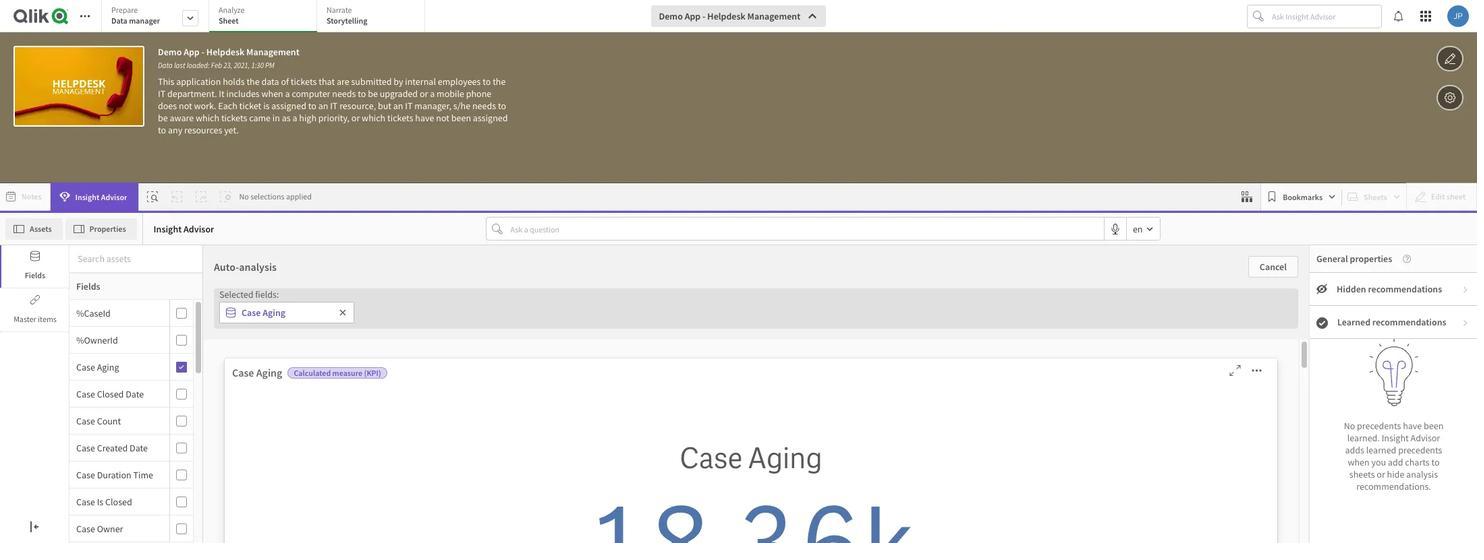 Task type: locate. For each thing, give the bounding box(es) containing it.
open
[[218, 309, 240, 322]]

Ask a question text field
[[508, 218, 1104, 240]]

case for case created date menu item
[[76, 442, 95, 454]]

Ask Insight Advisor text field
[[1269, 5, 1381, 27]]

1 horizontal spatial tickets
[[291, 76, 317, 88]]

1 vertical spatial data
[[158, 61, 173, 70]]

1 horizontal spatial assigned
[[473, 112, 508, 124]]

1 vertical spatial closed
[[105, 496, 132, 508]]

0 horizontal spatial been
[[451, 112, 471, 124]]

which right aware
[[196, 112, 219, 124]]

fields up vs
[[76, 281, 100, 293]]

open inside open cases vs duration * bubble size represents number of high priority open cases
[[7, 295, 33, 309]]

it left resource,
[[330, 100, 338, 112]]

2 vertical spatial advisor
[[1411, 432, 1440, 444]]

be left 'any'
[[158, 112, 168, 124]]

no
[[239, 192, 249, 202], [1344, 420, 1355, 432]]

1 horizontal spatial advisor
[[184, 223, 214, 235]]

an down "that"
[[318, 100, 328, 112]]

1 vertical spatial no
[[1344, 420, 1355, 432]]

high right as
[[299, 112, 316, 124]]

0 horizontal spatial or
[[351, 112, 360, 124]]

case count
[[76, 415, 121, 427]]

priority right medium
[[716, 238, 764, 258]]

general properties
[[1316, 253, 1392, 265]]

case aging inside 'button'
[[680, 440, 822, 478]]

been up charts
[[1424, 420, 1444, 432]]

1 vertical spatial small image
[[1316, 317, 1328, 329]]

small image
[[1462, 286, 1470, 294], [1316, 317, 1328, 329]]

each
[[218, 100, 237, 112]]

priority right the low
[[1191, 238, 1239, 258]]

cases inside the "low priority cases 203"
[[1242, 238, 1281, 258]]

data down prepare
[[111, 16, 127, 26]]

it left manager,
[[405, 100, 413, 112]]

0 vertical spatial date
[[126, 388, 144, 400]]

2 horizontal spatial or
[[1377, 469, 1385, 481]]

0 vertical spatial recommendations
[[1368, 283, 1442, 296]]

high inside demo app - helpdesk management data last loaded: feb 23, 2021, 1:30 pm this application holds the data of tickets that are submitted by internal employees to the it department. it includes when a computer needs to be upgraded or a mobile phone does not work. each ticket is assigned to an it resource, but an it manager, s/he needs to be aware which tickets came in as a high priority, or which tickets have not been assigned to any resources yet.
[[299, 112, 316, 124]]

the right phone
[[493, 76, 506, 88]]

1 priority from the left
[[219, 238, 267, 258]]

cases for 72
[[269, 238, 308, 258]]

insight inside "insight advisor" dropdown button
[[75, 192, 99, 202]]

2 an from the left
[[393, 100, 403, 112]]

analyze sheet
[[219, 5, 245, 26]]

when up in
[[261, 88, 283, 100]]

closed up count
[[97, 388, 124, 400]]

1 vertical spatial precedents
[[1398, 444, 1442, 457]]

a right as
[[292, 112, 297, 124]]

1 horizontal spatial when
[[1348, 457, 1370, 469]]

closed
[[97, 388, 124, 400], [105, 496, 132, 508]]

0 vertical spatial insight advisor
[[75, 192, 127, 202]]

toolbar
[[0, 0, 1477, 184]]

it left department.
[[158, 88, 165, 100]]

0 vertical spatial helpdesk
[[707, 10, 745, 22]]

or left the hide
[[1377, 469, 1385, 481]]

priority up auto-analysis
[[219, 238, 267, 258]]

not right the does
[[179, 100, 192, 112]]

priority,
[[318, 112, 350, 124]]

1 vertical spatial insight advisor
[[154, 223, 214, 235]]

learned
[[1337, 316, 1371, 329]]

0 vertical spatial management
[[747, 10, 800, 22]]

to right charts
[[1432, 457, 1440, 469]]

recommendations inside button
[[1368, 283, 1442, 296]]

3 priority from the left
[[1191, 238, 1239, 258]]

open cases vs duration * bubble size represents number of high priority open cases
[[7, 295, 268, 322]]

tickets
[[291, 76, 317, 88], [221, 112, 247, 124], [387, 112, 413, 124]]

application
[[176, 76, 221, 88]]

of right data
[[281, 76, 289, 88]]

when
[[261, 88, 283, 100], [1348, 457, 1370, 469]]

advisor inside 'no precedents have been learned. insight advisor adds learned precedents when you add charts to sheets or hide analysis recommendations.'
[[1411, 432, 1440, 444]]

case owner
[[76, 523, 123, 535]]

when inside 'no precedents have been learned. insight advisor adds learned precedents when you add charts to sheets or hide analysis recommendations.'
[[1348, 457, 1370, 469]]

be left but
[[368, 88, 378, 100]]

case closed date
[[76, 388, 144, 400]]

cases
[[242, 309, 268, 322]]

advisor up charts
[[1411, 432, 1440, 444]]

no up 'adds'
[[1344, 420, 1355, 432]]

- inside button
[[702, 10, 706, 22]]

0 vertical spatial been
[[451, 112, 471, 124]]

analysis inside 'no precedents have been learned. insight advisor adds learned precedents when you add charts to sheets or hide analysis recommendations.'
[[1406, 469, 1438, 481]]

0 horizontal spatial fields
[[25, 271, 45, 281]]

open up master
[[7, 295, 33, 309]]

case for case closed date menu item in the left of the page
[[76, 388, 95, 400]]

0 horizontal spatial helpdesk
[[206, 46, 244, 58]]

helpdesk inside demo app - helpdesk management data last loaded: feb 23, 2021, 1:30 pm this application holds the data of tickets that are submitted by internal employees to the it department. it includes when a computer needs to be upgraded or a mobile phone does not work. each ticket is assigned to an it resource, but an it manager, s/he needs to be aware which tickets came in as a high priority, or which tickets have not been assigned to any resources yet.
[[206, 46, 244, 58]]

small image left learned
[[1316, 317, 1328, 329]]

hidden recommendations
[[1337, 283, 1442, 296]]

it
[[158, 88, 165, 100], [330, 100, 338, 112], [405, 100, 413, 112]]

demo app - helpdesk management
[[659, 10, 800, 22]]

0 horizontal spatial the
[[247, 76, 260, 88]]

cases
[[269, 238, 308, 258], [767, 238, 806, 258], [1242, 238, 1281, 258], [35, 295, 64, 309], [91, 462, 121, 476]]

helpdesk for demo app - helpdesk management
[[707, 10, 745, 22]]

calculated measure (kpi)
[[294, 368, 381, 379]]

are
[[337, 76, 349, 88]]

0 vertical spatial small image
[[1462, 286, 1470, 294]]

case for case count menu item
[[76, 415, 95, 427]]

0 horizontal spatial assigned
[[271, 100, 306, 112]]

0 vertical spatial or
[[420, 88, 428, 100]]

0 horizontal spatial analysis
[[239, 260, 277, 274]]

- for demo app - helpdesk management data last loaded: feb 23, 2021, 1:30 pm this application holds the data of tickets that are submitted by internal employees to the it department. it includes when a computer needs to be upgraded or a mobile phone does not work. each ticket is assigned to an it resource, but an it manager, s/he needs to be aware which tickets came in as a high priority, or which tickets have not been assigned to any resources yet.
[[201, 46, 204, 58]]

1 vertical spatial demo
[[158, 46, 182, 58]]

cases up auto-analysis
[[269, 238, 308, 258]]

case aging application
[[0, 0, 1477, 544]]

advisor
[[101, 192, 127, 202], [184, 223, 214, 235], [1411, 432, 1440, 444]]

0 vertical spatial demo
[[659, 10, 683, 22]]

0 vertical spatial app
[[685, 10, 701, 22]]

1 vertical spatial of
[[151, 309, 160, 322]]

1 horizontal spatial an
[[393, 100, 403, 112]]

priority inside the "low priority cases 203"
[[1191, 238, 1239, 258]]

0 vertical spatial when
[[261, 88, 283, 100]]

0 vertical spatial have
[[415, 112, 434, 124]]

work.
[[194, 100, 216, 112]]

%caseid menu item
[[70, 300, 193, 327]]

over
[[123, 462, 146, 476]]

0 horizontal spatial have
[[415, 112, 434, 124]]

142
[[712, 258, 755, 289]]

resources
[[184, 124, 222, 136]]

learned.
[[1347, 432, 1380, 444]]

analysis up selected fields:
[[239, 260, 277, 274]]

priority inside medium priority cases 142
[[716, 238, 764, 258]]

1 horizontal spatial the
[[493, 76, 506, 88]]

recommendations down hidden recommendations button
[[1372, 316, 1446, 329]]

case for case owner menu item
[[76, 523, 95, 535]]

cases down case created date
[[91, 462, 121, 476]]

0 vertical spatial advisor
[[101, 192, 127, 202]]

1 horizontal spatial -
[[702, 10, 706, 22]]

date for case created date
[[130, 442, 148, 454]]

open for open cases vs duration * bubble size represents number of high priority open cases
[[7, 295, 33, 309]]

1 vertical spatial advisor
[[184, 223, 214, 235]]

no inside 'no precedents have been learned. insight advisor adds learned precedents when you add charts to sheets or hide analysis recommendations.'
[[1344, 420, 1355, 432]]

closed right is
[[105, 496, 132, 508]]

analysis right the hide
[[1406, 469, 1438, 481]]

case created date button
[[70, 442, 167, 454]]

data inside demo app - helpdesk management data last loaded: feb 23, 2021, 1:30 pm this application holds the data of tickets that are submitted by internal employees to the it department. it includes when a computer needs to be upgraded or a mobile phone does not work. each ticket is assigned to an it resource, but an it manager, s/he needs to be aware which tickets came in as a high priority, or which tickets have not been assigned to any resources yet.
[[158, 61, 173, 70]]

assets button
[[5, 218, 62, 240]]

&
[[35, 462, 43, 476]]

- inside demo app - helpdesk management data last loaded: feb 23, 2021, 1:30 pm this application holds the data of tickets that are submitted by internal employees to the it department. it includes when a computer needs to be upgraded or a mobile phone does not work. each ticket is assigned to an it resource, but an it manager, s/he needs to be aware which tickets came in as a high priority, or which tickets have not been assigned to any resources yet.
[[201, 46, 204, 58]]

demo app - helpdesk management data last loaded: feb 23, 2021, 1:30 pm this application holds the data of tickets that are submitted by internal employees to the it department. it includes when a computer needs to be upgraded or a mobile phone does not work. each ticket is assigned to an it resource, but an it manager, s/he needs to be aware which tickets came in as a high priority, or which tickets have not been assigned to any resources yet.
[[158, 46, 510, 136]]

tickets down the upgraded
[[387, 112, 413, 124]]

recommendations down help image
[[1368, 283, 1442, 296]]

assigned right is
[[271, 100, 306, 112]]

tickets left "that"
[[291, 76, 317, 88]]

assigned
[[271, 100, 306, 112], [473, 112, 508, 124]]

2 priority from the left
[[716, 238, 764, 258]]

1 horizontal spatial a
[[292, 112, 297, 124]]

1 vertical spatial when
[[1348, 457, 1370, 469]]

been down mobile
[[451, 112, 471, 124]]

tab list containing prepare
[[101, 0, 430, 34]]

0 horizontal spatial when
[[261, 88, 283, 100]]

open left &
[[7, 462, 33, 476]]

1 horizontal spatial fields
[[76, 281, 100, 293]]

auto-analysis
[[214, 260, 277, 274]]

a left mobile
[[430, 88, 435, 100]]

not left s/he
[[436, 112, 449, 124]]

sheets
[[1349, 469, 1375, 481]]

selected fields:
[[219, 289, 279, 301]]

helpdesk inside button
[[707, 10, 745, 22]]

prepare data manager
[[111, 5, 160, 26]]

1 horizontal spatial small image
[[1462, 286, 1470, 294]]

count
[[97, 415, 121, 427]]

loaded:
[[187, 61, 210, 70]]

more image
[[1246, 364, 1268, 378]]

recommendations inside button
[[1372, 316, 1446, 329]]

data
[[111, 16, 127, 26], [158, 61, 173, 70]]

no selections applied
[[239, 192, 312, 202]]

1 horizontal spatial insight
[[154, 223, 182, 235]]

aware
[[170, 112, 194, 124]]

when left you
[[1348, 457, 1370, 469]]

1 horizontal spatial priority
[[716, 238, 764, 258]]

0 horizontal spatial -
[[201, 46, 204, 58]]

general
[[1316, 253, 1348, 265]]

cases inside high priority cases 72
[[269, 238, 308, 258]]

insight up the 'properties' button
[[75, 192, 99, 202]]

menu
[[70, 300, 203, 543]]

precedents up learned
[[1357, 420, 1401, 432]]

full screen image
[[1224, 364, 1246, 378]]

an right but
[[393, 100, 403, 112]]

master items
[[14, 314, 57, 325]]

have
[[415, 112, 434, 124], [1403, 420, 1422, 432]]

which
[[196, 112, 219, 124], [362, 112, 385, 124]]

measure
[[332, 368, 362, 379]]

case created date
[[76, 442, 148, 454]]

low priority cases 203
[[1160, 238, 1281, 289]]

0 horizontal spatial app
[[184, 46, 200, 58]]

1 vertical spatial date
[[130, 442, 148, 454]]

no left selections
[[239, 192, 249, 202]]

menu containing %caseid
[[70, 300, 203, 543]]

precedents up the hide
[[1398, 444, 1442, 457]]

demo inside demo app - helpdesk management data last loaded: feb 23, 2021, 1:30 pm this application holds the data of tickets that are submitted by internal employees to the it department. it includes when a computer needs to be upgraded or a mobile phone does not work. each ticket is assigned to an it resource, but an it manager, s/he needs to be aware which tickets came in as a high priority, or which tickets have not been assigned to any resources yet.
[[158, 46, 182, 58]]

0 horizontal spatial of
[[151, 309, 160, 322]]

case for 'case is closed' menu item
[[76, 496, 95, 508]]

1 horizontal spatial helpdesk
[[707, 10, 745, 22]]

case for the case aging menu item
[[76, 361, 95, 373]]

1 the from the left
[[247, 76, 260, 88]]

aging
[[263, 307, 286, 319], [97, 361, 119, 373], [256, 366, 282, 380], [748, 440, 822, 478]]

0 vertical spatial data
[[111, 16, 127, 26]]

0 horizontal spatial demo
[[158, 46, 182, 58]]

time down case created date menu item
[[133, 469, 153, 481]]

app
[[685, 10, 701, 22], [184, 46, 200, 58]]

en
[[1133, 223, 1143, 235]]

cases inside medium priority cases 142
[[767, 238, 806, 258]]

app inside demo app - helpdesk management data last loaded: feb 23, 2021, 1:30 pm this application holds the data of tickets that are submitted by internal employees to the it department. it includes when a computer needs to be upgraded or a mobile phone does not work. each ticket is assigned to an it resource, but an it manager, s/he needs to be aware which tickets came in as a high priority, or which tickets have not been assigned to any resources yet.
[[184, 46, 200, 58]]

1 vertical spatial recommendations
[[1372, 316, 1446, 329]]

high
[[299, 112, 316, 124], [162, 309, 182, 322]]

1:30
[[251, 61, 264, 70]]

1 horizontal spatial have
[[1403, 420, 1422, 432]]

0 horizontal spatial no
[[239, 192, 249, 202]]

0 vertical spatial no
[[239, 192, 249, 202]]

be
[[368, 88, 378, 100], [158, 112, 168, 124]]

app inside button
[[685, 10, 701, 22]]

duration inside menu item
[[97, 469, 131, 481]]

a right data
[[285, 88, 290, 100]]

of right 'number'
[[151, 309, 160, 322]]

internal
[[405, 76, 436, 88]]

date up the over
[[130, 442, 148, 454]]

tab list
[[101, 0, 430, 34]]

demo inside button
[[659, 10, 683, 22]]

1 horizontal spatial management
[[747, 10, 800, 22]]

management for demo app - helpdesk management data last loaded: feb 23, 2021, 1:30 pm this application holds the data of tickets that are submitted by internal employees to the it department. it includes when a computer needs to be upgraded or a mobile phone does not work. each ticket is assigned to an it resource, but an it manager, s/he needs to be aware which tickets came in as a high priority, or which tickets have not been assigned to any resources yet.
[[246, 46, 299, 58]]

0 horizontal spatial be
[[158, 112, 168, 124]]

0 vertical spatial be
[[368, 88, 378, 100]]

0 vertical spatial insight
[[75, 192, 99, 202]]

0 horizontal spatial which
[[196, 112, 219, 124]]

case count button
[[70, 415, 167, 427]]

0 horizontal spatial data
[[111, 16, 127, 26]]

which down the upgraded
[[362, 112, 385, 124]]

time
[[149, 462, 173, 476], [133, 469, 153, 481]]

1 horizontal spatial demo
[[659, 10, 683, 22]]

have up charts
[[1403, 420, 1422, 432]]

1 horizontal spatial of
[[281, 76, 289, 88]]

learned
[[1366, 444, 1396, 457]]

0 vertical spatial -
[[702, 10, 706, 22]]

cases up cancel
[[1242, 238, 1281, 258]]

1 an from the left
[[318, 100, 328, 112]]

1 master items button from the left
[[0, 289, 69, 332]]

2 vertical spatial or
[[1377, 469, 1385, 481]]

0 horizontal spatial case aging button
[[70, 361, 167, 373]]

or inside 'no precedents have been learned. insight advisor adds learned precedents when you add charts to sheets or hide analysis recommendations.'
[[1377, 469, 1385, 481]]

time inside menu item
[[133, 469, 153, 481]]

advisor up high
[[184, 223, 214, 235]]

1 horizontal spatial high
[[299, 112, 316, 124]]

you
[[1371, 457, 1386, 469]]

assigned down phone
[[473, 112, 508, 124]]

cases right "142"
[[767, 238, 806, 258]]

high left priority
[[162, 309, 182, 322]]

1 vertical spatial case aging button
[[233, 417, 1269, 544]]

case aging button inside menu item
[[70, 361, 167, 373]]

case duration time
[[76, 469, 153, 481]]

date down the case aging menu item
[[126, 388, 144, 400]]

date
[[126, 388, 144, 400], [130, 442, 148, 454]]

management inside demo app - helpdesk management button
[[747, 10, 800, 22]]

1 vertical spatial high
[[162, 309, 182, 322]]

0 vertical spatial case aging button
[[70, 361, 167, 373]]

the down 1:30
[[247, 76, 260, 88]]

management inside demo app - helpdesk management data last loaded: feb 23, 2021, 1:30 pm this application holds the data of tickets that are submitted by internal employees to the it department. it includes when a computer needs to be upgraded or a mobile phone does not work. each ticket is assigned to an it resource, but an it manager, s/he needs to be aware which tickets came in as a high priority, or which tickets have not been assigned to any resources yet.
[[246, 46, 299, 58]]

have down the upgraded
[[415, 112, 434, 124]]

analyze
[[219, 5, 245, 15]]

- for demo app - helpdesk management
[[702, 10, 706, 22]]

case aging menu item
[[70, 354, 193, 381]]

1 horizontal spatial insight advisor
[[154, 223, 214, 235]]

advisor up 'properties' at the left top
[[101, 192, 127, 202]]

submitted
[[351, 76, 392, 88]]

data left last
[[158, 61, 173, 70]]

1 open from the top
[[7, 295, 33, 309]]

of inside demo app - helpdesk management data last loaded: feb 23, 2021, 1:30 pm this application holds the data of tickets that are submitted by internal employees to the it department. it includes when a computer needs to be upgraded or a mobile phone does not work. each ticket is assigned to an it resource, but an it manager, s/he needs to be aware which tickets came in as a high priority, or which tickets have not been assigned to any resources yet.
[[281, 76, 289, 88]]

2 which from the left
[[362, 112, 385, 124]]

2 horizontal spatial advisor
[[1411, 432, 1440, 444]]

0 vertical spatial duration
[[79, 295, 123, 309]]

of inside open cases vs duration * bubble size represents number of high priority open cases
[[151, 309, 160, 322]]

2 master items button from the left
[[1, 289, 69, 332]]

cases for 203
[[1242, 238, 1281, 258]]

assets
[[30, 224, 52, 234]]

0 horizontal spatial advisor
[[101, 192, 127, 202]]

0 vertical spatial precedents
[[1357, 420, 1401, 432]]

insight down smart search image
[[154, 223, 182, 235]]

priority inside high priority cases 72
[[219, 238, 267, 258]]

phone
[[466, 88, 491, 100]]

1 vertical spatial been
[[1424, 420, 1444, 432]]

as
[[282, 112, 291, 124]]

needs right s/he
[[472, 100, 496, 112]]

1 horizontal spatial data
[[158, 61, 173, 70]]

0 horizontal spatial insight
[[75, 192, 99, 202]]

data
[[261, 76, 279, 88]]

fields up bubble at the left of the page
[[25, 271, 45, 281]]

or right priority,
[[351, 112, 360, 124]]

case duration time menu item
[[70, 462, 193, 489]]

2 open from the top
[[7, 462, 33, 476]]

insight advisor up high
[[154, 223, 214, 235]]

number
[[114, 309, 149, 322]]

items
[[38, 314, 57, 325]]

cases up items
[[35, 295, 64, 309]]

insight up add
[[1382, 432, 1409, 444]]

case is closed
[[76, 496, 132, 508]]

data inside prepare data manager
[[111, 16, 127, 26]]

no for no selections applied
[[239, 192, 249, 202]]

needs up priority,
[[332, 88, 356, 100]]

1 horizontal spatial which
[[362, 112, 385, 124]]

2021,
[[234, 61, 250, 70]]

or right the upgraded
[[420, 88, 428, 100]]

1 vertical spatial -
[[201, 46, 204, 58]]

insight advisor up the 'properties' button
[[75, 192, 127, 202]]

1 vertical spatial have
[[1403, 420, 1422, 432]]

hide
[[1387, 469, 1404, 481]]

to left 'any'
[[158, 124, 166, 136]]

1 vertical spatial insight
[[154, 223, 182, 235]]

0 horizontal spatial priority
[[219, 238, 267, 258]]

0 vertical spatial of
[[281, 76, 289, 88]]

0 horizontal spatial high
[[162, 309, 182, 322]]

insight
[[75, 192, 99, 202], [154, 223, 182, 235], [1382, 432, 1409, 444]]

tickets left came
[[221, 112, 247, 124]]

to right "are"
[[358, 88, 366, 100]]

app for demo app - helpdesk management data last loaded: feb 23, 2021, 1:30 pm this application holds the data of tickets that are submitted by internal employees to the it department. it includes when a computer needs to be upgraded or a mobile phone does not work. each ticket is assigned to an it resource, but an it manager, s/he needs to be aware which tickets came in as a high priority, or which tickets have not been assigned to any resources yet.
[[184, 46, 200, 58]]

demo for demo app - helpdesk management data last loaded: feb 23, 2021, 1:30 pm this application holds the data of tickets that are submitted by internal employees to the it department. it includes when a computer needs to be upgraded or a mobile phone does not work. each ticket is assigned to an it resource, but an it manager, s/he needs to be aware which tickets came in as a high priority, or which tickets have not been assigned to any resources yet.
[[158, 46, 182, 58]]

small image up small icon
[[1462, 286, 1470, 294]]

precedents
[[1357, 420, 1401, 432], [1398, 444, 1442, 457]]



Task type: vqa. For each thing, say whether or not it's contained in the screenshot.
the right which
yes



Task type: describe. For each thing, give the bounding box(es) containing it.
james peterson image
[[1447, 5, 1469, 27]]

demo for demo app - helpdesk management
[[659, 10, 683, 22]]

to inside 'no precedents have been learned. insight advisor adds learned precedents when you add charts to sheets or hide analysis recommendations.'
[[1432, 457, 1440, 469]]

ticket
[[239, 100, 261, 112]]

2 horizontal spatial a
[[430, 88, 435, 100]]

helpdesk for demo app - helpdesk management data last loaded: feb 23, 2021, 1:30 pm this application holds the data of tickets that are submitted by internal employees to the it department. it includes when a computer needs to be upgraded or a mobile phone does not work. each ticket is assigned to an it resource, but an it manager, s/he needs to be aware which tickets came in as a high priority, or which tickets have not been assigned to any resources yet.
[[206, 46, 244, 58]]

no for no precedents have been learned. insight advisor adds learned precedents when you add charts to sheets or hide analysis recommendations.
[[1344, 420, 1355, 432]]

0 horizontal spatial needs
[[332, 88, 356, 100]]

computer
[[292, 88, 330, 100]]

1 horizontal spatial needs
[[472, 100, 496, 112]]

2 horizontal spatial it
[[405, 100, 413, 112]]

holds
[[223, 76, 245, 88]]

1 which from the left
[[196, 112, 219, 124]]

0 vertical spatial closed
[[97, 388, 124, 400]]

small image inside learned recommendations button
[[1316, 317, 1328, 329]]

mobile
[[437, 88, 464, 100]]

aging inside menu item
[[97, 361, 119, 373]]

aging inside 'button'
[[748, 440, 822, 478]]

(kpi)
[[364, 368, 381, 379]]

priority
[[184, 309, 216, 322]]

1 horizontal spatial or
[[420, 88, 428, 100]]

0 horizontal spatial not
[[179, 100, 192, 112]]

time right the over
[[149, 462, 173, 476]]

case is closed menu item
[[70, 489, 193, 516]]

to left priority,
[[308, 100, 316, 112]]

priority for 72
[[219, 238, 267, 258]]

1 horizontal spatial be
[[368, 88, 378, 100]]

hidden recommendations button
[[1310, 273, 1477, 306]]

1 horizontal spatial not
[[436, 112, 449, 124]]

that
[[319, 76, 335, 88]]

%caseid button
[[70, 307, 167, 320]]

size
[[46, 309, 63, 322]]

small image
[[1462, 319, 1470, 327]]

deselect field image
[[339, 309, 347, 317]]

when inside demo app - helpdesk management data last loaded: feb 23, 2021, 1:30 pm this application holds the data of tickets that are submitted by internal employees to the it department. it includes when a computer needs to be upgraded or a mobile phone does not work. each ticket is assigned to an it resource, but an it manager, s/he needs to be aware which tickets came in as a high priority, or which tickets have not been assigned to any resources yet.
[[261, 88, 283, 100]]

prepare
[[111, 5, 138, 15]]

high inside open cases vs duration * bubble size represents number of high priority open cases
[[162, 309, 182, 322]]

high priority cases 72
[[185, 238, 308, 289]]

properties
[[1350, 253, 1392, 265]]

narrate storytelling
[[327, 5, 367, 26]]

been inside 'no precedents have been learned. insight advisor adds learned precedents when you add charts to sheets or hide analysis recommendations.'
[[1424, 420, 1444, 432]]

cases inside open cases vs duration * bubble size represents number of high priority open cases
[[35, 295, 64, 309]]

recommendations for learned recommendations
[[1372, 316, 1446, 329]]

been inside demo app - helpdesk management data last loaded: feb 23, 2021, 1:30 pm this application holds the data of tickets that are submitted by internal employees to the it department. it includes when a computer needs to be upgraded or a mobile phone does not work. each ticket is assigned to an it resource, but an it manager, s/he needs to be aware which tickets came in as a high priority, or which tickets have not been assigned to any resources yet.
[[451, 112, 471, 124]]

bookmarks button
[[1264, 186, 1339, 208]]

1 horizontal spatial it
[[330, 100, 338, 112]]

demo app - helpdesk management button
[[651, 5, 826, 27]]

bubble
[[14, 309, 44, 322]]

resolved
[[45, 462, 89, 476]]

date for case closed date
[[126, 388, 144, 400]]

cancel button
[[1248, 256, 1298, 278]]

auto-
[[214, 260, 239, 274]]

en button
[[1127, 218, 1160, 240]]

properties button
[[65, 218, 137, 240]]

2 the from the left
[[493, 76, 506, 88]]

to right phone
[[498, 100, 506, 112]]

by
[[394, 76, 403, 88]]

toolbar containing demo app - helpdesk management
[[0, 0, 1477, 184]]

last
[[174, 61, 185, 70]]

upgraded
[[380, 88, 418, 100]]

selected
[[219, 289, 253, 301]]

low
[[1160, 238, 1188, 258]]

advisor inside "insight advisor" dropdown button
[[101, 192, 127, 202]]

medium
[[661, 238, 713, 258]]

menu inside case aging application
[[70, 300, 203, 543]]

0 horizontal spatial it
[[158, 88, 165, 100]]

1 vertical spatial be
[[158, 112, 168, 124]]

selections tool image
[[1242, 192, 1253, 202]]

open for open & resolved cases over time
[[7, 462, 33, 476]]

1 vertical spatial or
[[351, 112, 360, 124]]

case owner button
[[70, 523, 167, 535]]

pm
[[265, 61, 275, 70]]

case count menu item
[[70, 408, 193, 435]]

2 horizontal spatial tickets
[[387, 112, 413, 124]]

0 horizontal spatial a
[[285, 88, 290, 100]]

hidden
[[1337, 283, 1366, 296]]

to right "employees"
[[483, 76, 491, 88]]

case owner menu item
[[70, 516, 193, 543]]

learned recommendations
[[1337, 316, 1446, 329]]

%ownerid button
[[70, 334, 167, 346]]

but
[[378, 100, 391, 112]]

it
[[219, 88, 224, 100]]

employees
[[438, 76, 481, 88]]

medium priority cases 142
[[661, 238, 806, 289]]

no precedents have been learned. insight advisor adds learned precedents when you add charts to sheets or hide analysis recommendations.
[[1344, 420, 1444, 493]]

any
[[168, 124, 182, 136]]

yet.
[[224, 124, 239, 136]]

case created date menu item
[[70, 435, 193, 462]]

tab list inside case aging application
[[101, 0, 430, 34]]

203
[[1199, 258, 1241, 289]]

is
[[263, 100, 270, 112]]

%ownerid
[[76, 334, 118, 346]]

priority for 203
[[1191, 238, 1239, 258]]

recommendations for hidden recommendations
[[1368, 283, 1442, 296]]

calculated
[[294, 368, 331, 379]]

Search assets text field
[[70, 247, 203, 271]]

view disabled image
[[1316, 284, 1327, 295]]

23,
[[223, 61, 232, 70]]

does
[[158, 100, 177, 112]]

edit image
[[1444, 51, 1456, 67]]

feb
[[211, 61, 222, 70]]

smart search image
[[147, 192, 158, 202]]

%ownerid menu item
[[70, 327, 193, 354]]

case closed date button
[[70, 388, 167, 400]]

insight advisor button
[[50, 183, 139, 211]]

have inside 'no precedents have been learned. insight advisor adds learned precedents when you add charts to sheets or hide analysis recommendations.'
[[1403, 420, 1422, 432]]

app for demo app - helpdesk management
[[685, 10, 701, 22]]

cases for 142
[[767, 238, 806, 258]]

applied
[[286, 192, 312, 202]]

learned recommendations button
[[1310, 306, 1477, 339]]

insight advisor inside dropdown button
[[75, 192, 127, 202]]

s/he
[[453, 100, 470, 112]]

0 vertical spatial analysis
[[239, 260, 277, 274]]

manager,
[[415, 100, 451, 112]]

narrate
[[327, 5, 352, 15]]

case aging inside menu item
[[76, 361, 119, 373]]

open & resolved cases over time
[[7, 462, 173, 476]]

owner
[[97, 523, 123, 535]]

*
[[7, 309, 12, 322]]

help image
[[1392, 255, 1411, 263]]

case for the case duration time menu item
[[76, 469, 95, 481]]

priority for 142
[[716, 238, 764, 258]]

management for demo app - helpdesk management
[[747, 10, 800, 22]]

have inside demo app - helpdesk management data last loaded: feb 23, 2021, 1:30 pm this application holds the data of tickets that are submitted by internal employees to the it department. it includes when a computer needs to be upgraded or a mobile phone does not work. each ticket is assigned to an it resource, but an it manager, s/he needs to be aware which tickets came in as a high priority, or which tickets have not been assigned to any resources yet.
[[415, 112, 434, 124]]

case closed date menu item
[[70, 381, 193, 408]]

insight inside 'no precedents have been learned. insight advisor adds learned precedents when you add charts to sheets or hide analysis recommendations.'
[[1382, 432, 1409, 444]]

duration inside open cases vs duration * bubble size represents number of high priority open cases
[[79, 295, 123, 309]]

fields:
[[255, 289, 279, 301]]

0 horizontal spatial tickets
[[221, 112, 247, 124]]

cancel
[[1260, 261, 1287, 273]]

in
[[272, 112, 280, 124]]

adds
[[1345, 444, 1364, 457]]

app options image
[[1444, 90, 1456, 106]]

sheet
[[219, 16, 239, 26]]

vs
[[67, 295, 77, 309]]

case duration time button
[[70, 469, 167, 481]]

bookmarks
[[1283, 192, 1323, 202]]

department.
[[167, 88, 217, 100]]



